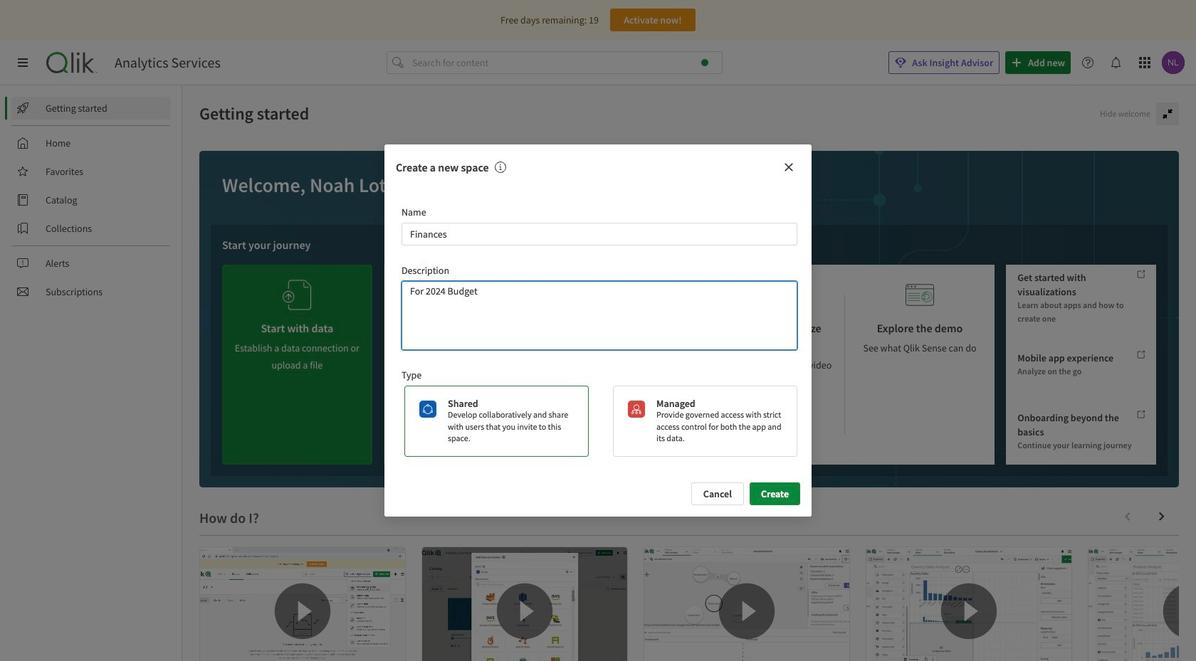 Task type: vqa. For each thing, say whether or not it's contained in the screenshot.
How do I create an app? Image
yes



Task type: locate. For each thing, give the bounding box(es) containing it.
analytics services element
[[115, 54, 221, 71]]

invite users image
[[445, 271, 473, 308]]

home badge image
[[702, 59, 709, 66]]

dialog
[[385, 144, 812, 517]]

close image
[[784, 162, 795, 173]]

explore the demo image
[[906, 276, 935, 314]]

analyze sample data image
[[606, 276, 635, 314]]

option group
[[399, 386, 798, 458]]

None text field
[[402, 223, 798, 246], [402, 281, 798, 350], [402, 223, 798, 246], [402, 281, 798, 350]]

hide welcome image
[[1163, 108, 1174, 120]]

main content
[[182, 85, 1197, 662]]

how do i define data associations? image
[[645, 548, 850, 662]]



Task type: describe. For each thing, give the bounding box(es) containing it.
how do i create an app? image
[[200, 548, 405, 662]]

close sidebar menu image
[[17, 57, 28, 68]]

how do i load data into an app? image
[[422, 548, 628, 662]]

how do i create a visualization? image
[[867, 548, 1072, 662]]

learn how to analyze data image
[[756, 276, 785, 314]]

navigation pane element
[[0, 91, 182, 309]]



